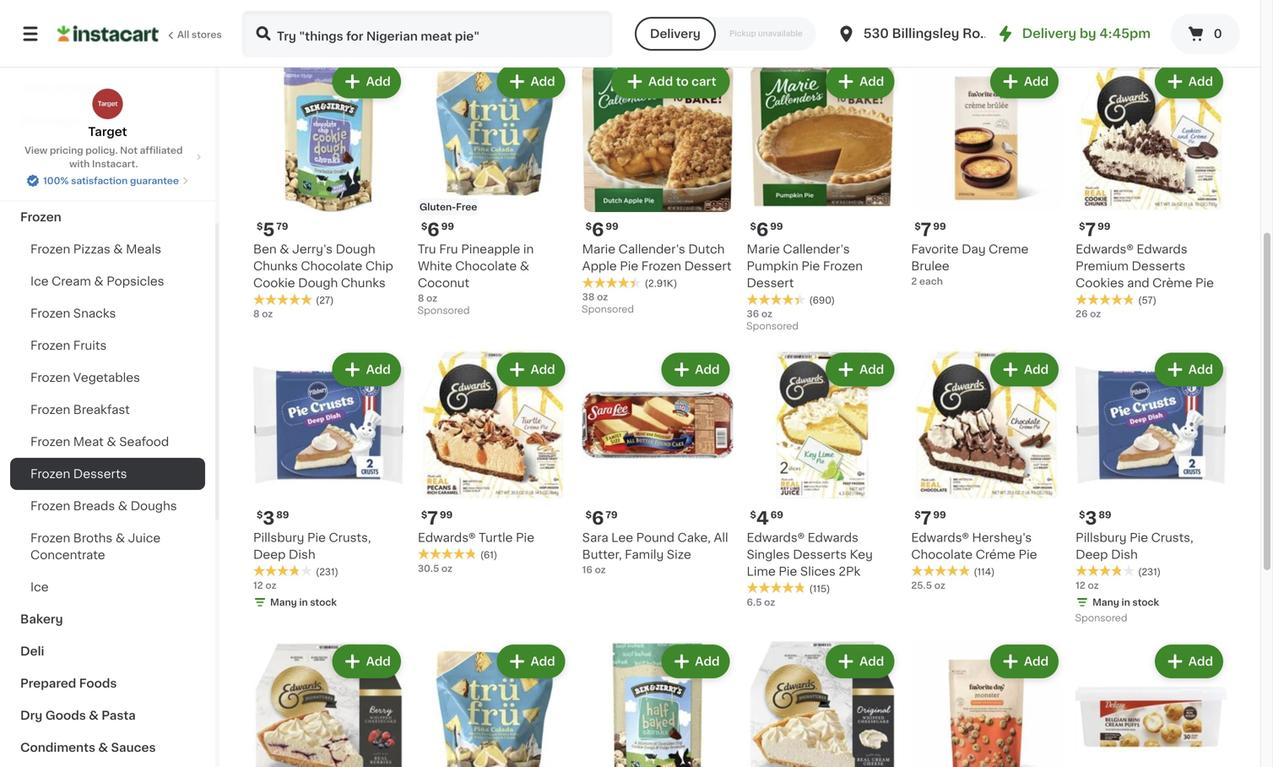 Task type: describe. For each thing, give the bounding box(es) containing it.
premium
[[1076, 260, 1129, 272]]

each
[[920, 277, 943, 286]]

oz inside sara lee pound cake, all butter, family size 16 oz
[[595, 565, 606, 574]]

add to cart button
[[613, 66, 729, 97]]

delivery button
[[635, 17, 716, 51]]

pie inside edwards® edwards singles desserts key lime pie slices 2pk
[[779, 566, 798, 577]]

créme
[[976, 549, 1016, 561]]

target
[[88, 126, 127, 138]]

foods
[[79, 678, 117, 689]]

frozen inside marie callender's dutch apple pie frozen dessert
[[642, 260, 682, 272]]

doughs
[[131, 500, 177, 512]]

0 button
[[1172, 14, 1241, 54]]

cream
[[52, 275, 91, 287]]

6 for tru fru pineapple in white chocolate & coconut
[[428, 221, 440, 239]]

530 billingsley road button
[[837, 10, 997, 57]]

25.5 oz
[[912, 581, 946, 590]]

oz inside 17.8 oz "button"
[[1096, 21, 1107, 30]]

frozen for frozen meat & seafood
[[30, 436, 70, 448]]

0 horizontal spatial (2.91k)
[[481, 6, 513, 15]]

(27)
[[316, 296, 334, 305]]

size
[[667, 549, 692, 561]]

pasta
[[102, 710, 136, 721]]

frozen meat & seafood
[[30, 436, 169, 448]]

frozen for frozen broths & juice concentrate
[[30, 532, 70, 544]]

frozen vegetables
[[30, 372, 140, 384]]

instacart.
[[92, 159, 138, 169]]

brulee
[[912, 260, 950, 272]]

free
[[456, 202, 478, 212]]

frozen desserts link
[[10, 458, 205, 490]]

gluten-free
[[420, 202, 478, 212]]

sponsored badge image for tru fru pineapple in white chocolate & coconut
[[418, 306, 469, 316]]

sara
[[583, 532, 609, 544]]

0 horizontal spatial 3
[[263, 509, 275, 527]]

1 horizontal spatial meat
[[73, 436, 104, 448]]

2 (231) from the left
[[1139, 567, 1162, 577]]

(115) inside product group
[[810, 584, 831, 593]]

& left meals
[[113, 243, 123, 255]]

79 for 5
[[276, 222, 288, 231]]

ice cream & popsicles
[[30, 275, 164, 287]]

7 for edwards® edwards premium desserts cookies and crème pie
[[1086, 221, 1097, 239]]

6.84 fl oz
[[912, 21, 956, 30]]

1 pillsbury pie crusts, deep dish from the left
[[253, 532, 371, 560]]

1 (231) from the left
[[316, 567, 339, 577]]

1 crusts, from the left
[[329, 532, 371, 544]]

$ 5 79
[[257, 221, 288, 239]]

17.8 oz button
[[1076, 0, 1227, 32]]

product group containing 4
[[747, 349, 898, 609]]

0 vertical spatial (114)
[[645, 23, 666, 32]]

all inside sara lee pound cake, all butter, family size 16 oz
[[714, 532, 729, 544]]

& left eggs
[[56, 83, 66, 95]]

satisfaction
[[71, 176, 128, 185]]

2 x 2.67 oz
[[583, 36, 632, 45]]

add to cart
[[649, 75, 717, 87]]

affiliated
[[140, 146, 183, 155]]

favorite day creme brulee 2 each
[[912, 243, 1029, 286]]

dairy & eggs
[[20, 83, 99, 95]]

meals
[[126, 243, 161, 255]]

cake,
[[678, 532, 711, 544]]

condiments & sauces link
[[10, 732, 205, 764]]

frozen for frozen breakfast
[[30, 404, 70, 416]]

candy
[[80, 179, 120, 191]]

$ 6 99 for tru fru pineapple in white chocolate & coconut
[[421, 221, 454, 239]]

$ 7 99 for edwards® edwards premium desserts cookies and crème pie
[[1080, 221, 1111, 239]]

0 horizontal spatial (690)
[[316, 23, 342, 32]]

chocolate for pineapple
[[456, 260, 517, 272]]

day
[[962, 243, 986, 255]]

ben
[[253, 243, 277, 255]]

crème
[[1153, 277, 1193, 289]]

16
[[583, 565, 593, 574]]

& right cream at the top of the page
[[94, 275, 104, 287]]

frozen desserts
[[30, 468, 127, 480]]

in inside tru fru pineapple in white chocolate & coconut 8 oz
[[524, 243, 534, 255]]

1 horizontal spatial chunks
[[341, 277, 386, 289]]

1 horizontal spatial (690)
[[810, 296, 836, 305]]

pie inside edwards® edwards premium desserts cookies and crème pie
[[1196, 277, 1215, 289]]

1 vertical spatial (114)
[[974, 567, 995, 577]]

$ 6 99 for marie callender's dutch apple pie frozen dessert
[[586, 221, 619, 239]]

2.67
[[599, 36, 619, 45]]

tru fru pineapple in white chocolate & coconut 8 oz
[[418, 243, 534, 303]]

bakery link
[[10, 603, 205, 635]]

delivery for delivery by 4:45pm
[[1023, 27, 1077, 40]]

2 pillsbury pie crusts, deep dish from the left
[[1076, 532, 1194, 561]]

edwards® for edwards® hershey's chocolate créme pie
[[912, 532, 970, 544]]

530 billingsley road
[[864, 27, 997, 40]]

0 vertical spatial meat
[[20, 147, 52, 159]]

8 inside tru fru pineapple in white chocolate & coconut 8 oz
[[418, 294, 424, 303]]

view pricing policy. not affiliated with instacart.
[[25, 146, 183, 169]]

530
[[864, 27, 889, 40]]

oz inside 6.84 fl oz button
[[945, 21, 956, 30]]

frozen pizzas & meals
[[30, 243, 161, 255]]

sponsored badge image for marie callender's pumpkin pie frozen dessert
[[747, 322, 798, 332]]

0 vertical spatial dough
[[336, 243, 376, 255]]

chip
[[366, 260, 394, 272]]

38
[[583, 292, 595, 302]]

2 stock from the left
[[1133, 598, 1160, 607]]

0 horizontal spatial 89
[[276, 510, 289, 520]]

25.5
[[912, 581, 933, 590]]

frozen snacks link
[[10, 297, 205, 329]]

6 for marie callender's pumpkin pie frozen dessert
[[757, 221, 769, 239]]

frozen fruits
[[30, 340, 107, 351]]

prepared foods
[[20, 678, 117, 689]]

frozen breakfast
[[30, 404, 130, 416]]

desserts for 4
[[793, 549, 847, 560]]

1 horizontal spatial 3
[[1086, 509, 1098, 527]]

add inside button
[[649, 75, 674, 87]]

6.84 fl oz button
[[912, 0, 1063, 32]]

edwards for 7
[[1137, 243, 1188, 255]]

service type group
[[635, 17, 817, 51]]

$ inside $ 6 79
[[586, 510, 592, 520]]

key
[[850, 549, 873, 560]]

2 dish from the left
[[1112, 549, 1139, 561]]

creme
[[989, 243, 1029, 255]]

white
[[418, 260, 453, 272]]

dry goods & pasta link
[[10, 699, 205, 732]]

bakery
[[20, 613, 63, 625]]

1 vertical spatial dough
[[298, 277, 338, 289]]

1 vertical spatial desserts
[[73, 468, 127, 480]]

99 for edwards® edwards premium desserts cookies and crème pie
[[1098, 222, 1111, 231]]

x
[[591, 36, 596, 45]]

frozen pizzas & meals link
[[10, 233, 205, 265]]

policy.
[[86, 146, 118, 155]]

breads
[[73, 500, 115, 512]]

ben & jerry's dough chunks chocolate chip cookie dough chunks
[[253, 243, 394, 289]]

edwards® for edwards® edwards singles desserts key lime pie slices 2pk
[[747, 532, 805, 544]]

frozen breakfast link
[[10, 394, 205, 426]]

guarantee
[[130, 176, 179, 185]]

jerry's
[[292, 243, 333, 255]]

pineapple
[[461, 243, 521, 255]]

36 for (690)
[[253, 36, 266, 45]]

2 12 from the left
[[1076, 581, 1086, 590]]

& right breads on the left of page
[[118, 500, 128, 512]]

view
[[25, 146, 48, 155]]

99 for marie callender's dutch apple pie frozen dessert
[[606, 222, 619, 231]]

17.8
[[1076, 21, 1094, 30]]

36 down pumpkin
[[747, 309, 760, 319]]

coconut
[[418, 277, 470, 289]]

instacart logo image
[[57, 24, 159, 44]]

2 12 oz from the left
[[1076, 581, 1100, 590]]

frozen meat & seafood link
[[10, 426, 205, 458]]

chocolate for jerry's
[[301, 260, 363, 272]]

edwards® edwards singles desserts key lime pie slices 2pk
[[747, 532, 873, 577]]

marie for marie callender's pumpkin pie frozen dessert
[[747, 243, 780, 255]]

stores
[[192, 30, 222, 39]]

1 many from the left
[[270, 598, 297, 607]]

99 for marie callender's pumpkin pie frozen dessert
[[771, 222, 784, 231]]

edwards® turtle pie
[[418, 532, 535, 544]]

0 vertical spatial chunks
[[253, 260, 298, 272]]

frozen for frozen pizzas & meals
[[30, 243, 70, 255]]

1 horizontal spatial 89
[[1099, 510, 1112, 520]]

frozen for frozen breads & doughs
[[30, 500, 70, 512]]

8 oz
[[253, 309, 273, 319]]

2 many in stock from the left
[[1093, 598, 1160, 607]]

& inside 'link'
[[98, 742, 108, 754]]

dessert inside marie callender's pumpkin pie frozen dessert
[[747, 277, 794, 289]]

turtle
[[479, 532, 513, 544]]

1 many in stock from the left
[[270, 598, 337, 607]]

$ 4 69
[[751, 509, 784, 527]]

ice link
[[10, 571, 205, 603]]

dessert inside marie callender's dutch apple pie frozen dessert
[[685, 260, 732, 272]]

popsicles
[[107, 275, 164, 287]]

all stores
[[177, 30, 222, 39]]



Task type: locate. For each thing, give the bounding box(es) containing it.
99 for favorite day creme brulee
[[934, 222, 947, 231]]

desserts down frozen meat & seafood
[[73, 468, 127, 480]]

1 pillsbury from the left
[[253, 532, 304, 544]]

30.5
[[418, 564, 439, 573]]

8 down coconut
[[418, 294, 424, 303]]

snacks inside "link"
[[20, 179, 64, 191]]

0 vertical spatial 79
[[276, 222, 288, 231]]

not
[[120, 146, 138, 155]]

pie inside marie callender's pumpkin pie frozen dessert
[[802, 260, 821, 272]]

frozen down frozen meat & seafood
[[30, 468, 70, 480]]

1 vertical spatial meat
[[73, 436, 104, 448]]

0 horizontal spatial 2
[[583, 36, 588, 45]]

1 12 from the left
[[253, 581, 263, 590]]

1 vertical spatial (690)
[[810, 296, 836, 305]]

chunks up cookie
[[253, 260, 298, 272]]

1 (115) from the top
[[810, 23, 831, 32]]

desserts up crème
[[1132, 260, 1186, 272]]

add button
[[334, 66, 399, 97], [499, 66, 564, 97], [828, 66, 893, 97], [993, 66, 1058, 97], [1157, 66, 1222, 97], [334, 355, 399, 385], [499, 355, 564, 385], [663, 355, 729, 385], [828, 355, 893, 385], [993, 355, 1058, 385], [1157, 355, 1222, 385], [334, 646, 399, 677], [499, 646, 564, 677], [663, 646, 729, 677], [828, 646, 893, 677], [993, 646, 1058, 677], [1157, 646, 1222, 677]]

$ 7 99 up premium
[[1080, 221, 1111, 239]]

6 for marie callender's dutch apple pie frozen dessert
[[592, 221, 604, 239]]

all right cake,
[[714, 532, 729, 544]]

chocolate down jerry's
[[301, 260, 363, 272]]

pie
[[802, 260, 821, 272], [620, 260, 639, 272], [1196, 277, 1215, 289], [307, 532, 326, 544], [516, 532, 535, 544], [1130, 532, 1149, 544], [1019, 549, 1038, 561], [779, 566, 798, 577]]

36 oz for (690)
[[253, 36, 279, 45]]

pie inside marie callender's dutch apple pie frozen dessert
[[620, 260, 639, 272]]

pie inside edwards® hershey's chocolate créme pie
[[1019, 549, 1038, 561]]

0 horizontal spatial many
[[270, 598, 297, 607]]

1 horizontal spatial chocolate
[[456, 260, 517, 272]]

0 horizontal spatial many in stock
[[270, 598, 337, 607]]

callender's inside marie callender's dutch apple pie frozen dessert
[[619, 243, 686, 255]]

seafood up with
[[67, 147, 118, 159]]

edwards® up premium
[[1076, 243, 1134, 255]]

edwards® inside edwards® edwards singles desserts key lime pie slices 2pk
[[747, 532, 805, 544]]

callender's for pie
[[619, 243, 686, 255]]

edwards for 4
[[808, 532, 859, 544]]

target link
[[88, 88, 127, 140]]

chocolate inside tru fru pineapple in white chocolate & coconut 8 oz
[[456, 260, 517, 272]]

99 up favorite
[[934, 222, 947, 231]]

1 horizontal spatial edwards
[[1137, 243, 1188, 255]]

1 vertical spatial edwards
[[808, 532, 859, 544]]

$ 6 99
[[751, 221, 784, 239], [421, 221, 454, 239], [586, 221, 619, 239]]

callender's for frozen
[[783, 243, 850, 255]]

6 up pumpkin
[[757, 221, 769, 239]]

edwards® hershey's chocolate créme pie
[[912, 532, 1038, 561]]

1 deep from the left
[[253, 549, 286, 560]]

(114)
[[645, 23, 666, 32], [974, 567, 995, 577]]

0 vertical spatial ice
[[30, 275, 49, 287]]

0 vertical spatial snacks
[[20, 179, 64, 191]]

frozen link
[[10, 201, 205, 233]]

desserts inside edwards® edwards singles desserts key lime pie slices 2pk
[[793, 549, 847, 560]]

1 horizontal spatial many in stock
[[1093, 598, 1160, 607]]

1 horizontal spatial delivery
[[1023, 27, 1077, 40]]

apple
[[583, 260, 617, 272]]

marie inside marie callender's dutch apple pie frozen dessert
[[583, 243, 616, 255]]

0 horizontal spatial edwards
[[808, 532, 859, 544]]

ice for ice
[[30, 581, 49, 593]]

edwards® up 25.5 oz
[[912, 532, 970, 544]]

0 horizontal spatial chunks
[[253, 260, 298, 272]]

6.5
[[747, 598, 762, 607]]

seafood down frozen breakfast link
[[119, 436, 169, 448]]

marie callender's dutch apple pie frozen dessert
[[583, 243, 732, 272]]

2 pillsbury from the left
[[1076, 532, 1127, 544]]

desserts up slices
[[793, 549, 847, 560]]

1 horizontal spatial (114)
[[974, 567, 995, 577]]

$ 6 79
[[586, 509, 618, 527]]

frozen down "100%"
[[20, 211, 61, 223]]

& right ben
[[280, 243, 289, 255]]

chunks
[[253, 260, 298, 272], [341, 277, 386, 289]]

dessert down dutch
[[685, 260, 732, 272]]

dough up chip
[[336, 243, 376, 255]]

0 horizontal spatial dish
[[289, 549, 316, 560]]

1 horizontal spatial 8
[[418, 294, 424, 303]]

6 for sara lee pound cake, all butter, family size
[[592, 509, 604, 527]]

snacks down ice cream & popsicles
[[73, 307, 116, 319]]

product group
[[253, 61, 404, 321], [418, 61, 569, 320], [583, 61, 734, 319], [747, 61, 898, 336], [912, 61, 1063, 288], [1076, 61, 1227, 321], [253, 349, 404, 612], [418, 349, 569, 575], [583, 349, 734, 577], [747, 349, 898, 609], [912, 349, 1063, 592], [1076, 349, 1227, 628], [253, 641, 404, 767], [418, 641, 569, 767], [583, 641, 734, 767], [747, 641, 898, 767], [912, 641, 1063, 767], [1076, 641, 1227, 767]]

2 crusts, from the left
[[1152, 532, 1194, 544]]

ice up bakery
[[30, 581, 49, 593]]

7 up edwards® turtle pie
[[428, 509, 438, 527]]

frozen up cream at the top of the page
[[30, 243, 70, 255]]

snacks down view
[[20, 179, 64, 191]]

sponsored badge image
[[583, 305, 634, 315], [418, 306, 469, 316], [747, 322, 798, 332], [1076, 614, 1127, 623]]

frozen for frozen desserts
[[30, 468, 70, 480]]

6 up tru
[[428, 221, 440, 239]]

sauces
[[111, 742, 156, 754]]

crusts,
[[329, 532, 371, 544], [1152, 532, 1194, 544]]

eggs
[[69, 83, 99, 95]]

1 vertical spatial 8
[[253, 309, 260, 319]]

0 horizontal spatial marie
[[583, 243, 616, 255]]

marie up apple at the top left
[[583, 243, 616, 255]]

0 horizontal spatial in
[[299, 598, 308, 607]]

edwards® up 30.5 oz
[[418, 532, 476, 544]]

1 vertical spatial dessert
[[747, 277, 794, 289]]

1 horizontal spatial desserts
[[793, 549, 847, 560]]

butter,
[[583, 549, 622, 561]]

edwards®
[[1076, 243, 1134, 255], [747, 532, 805, 544], [418, 532, 476, 544], [912, 532, 970, 544]]

oz inside tru fru pineapple in white chocolate & coconut 8 oz
[[427, 294, 438, 303]]

chocolate up 25.5 oz
[[912, 549, 973, 561]]

7 up edwards® hershey's chocolate créme pie at right
[[921, 509, 932, 527]]

callender's inside marie callender's pumpkin pie frozen dessert
[[783, 243, 850, 255]]

79 up "lee"
[[606, 510, 618, 520]]

0 horizontal spatial seafood
[[67, 147, 118, 159]]

1 horizontal spatial 2
[[912, 277, 918, 286]]

(61)
[[481, 550, 498, 560]]

12
[[253, 581, 263, 590], [1076, 581, 1086, 590]]

frozen for frozen fruits
[[30, 340, 70, 351]]

1 vertical spatial 2
[[912, 277, 918, 286]]

$ inside $ 5 79
[[257, 222, 263, 231]]

0 vertical spatial seafood
[[67, 147, 118, 159]]

marie inside marie callender's pumpkin pie frozen dessert
[[747, 243, 780, 255]]

frozen down frozen fruits
[[30, 372, 70, 384]]

(114) up add to cart button on the top of the page
[[645, 23, 666, 32]]

snacks & candy link
[[10, 169, 205, 201]]

ice left cream at the top of the page
[[30, 275, 49, 287]]

99 up edwards® hershey's chocolate créme pie at right
[[934, 510, 947, 520]]

edwards up key
[[808, 532, 859, 544]]

goods
[[45, 710, 86, 721]]

desserts for 7
[[1132, 260, 1186, 272]]

meat & seafood
[[20, 147, 118, 159]]

frozen broths & juice concentrate link
[[10, 522, 205, 571]]

$ 7 99 up edwards® turtle pie
[[421, 509, 453, 527]]

0 horizontal spatial delivery
[[650, 28, 701, 40]]

1 vertical spatial seafood
[[119, 436, 169, 448]]

(2.91k)
[[481, 6, 513, 15], [645, 279, 678, 288]]

0 horizontal spatial deep
[[253, 549, 286, 560]]

delivery left by
[[1023, 27, 1077, 40]]

target logo image
[[92, 88, 124, 120]]

99 for edwards® hershey's chocolate créme pie
[[934, 510, 947, 520]]

edwards® edwards premium desserts cookies and crème pie
[[1076, 243, 1215, 289]]

1 vertical spatial all
[[714, 532, 729, 544]]

$ 6 99 up tru
[[421, 221, 454, 239]]

cart
[[692, 75, 717, 87]]

79 inside $ 5 79
[[276, 222, 288, 231]]

2 vertical spatial desserts
[[793, 549, 847, 560]]

3
[[263, 509, 275, 527], [1086, 509, 1098, 527]]

view pricing policy. not affiliated with instacart. link
[[14, 144, 202, 171]]

1 horizontal spatial 79
[[606, 510, 618, 520]]

1 horizontal spatial crusts,
[[1152, 532, 1194, 544]]

& left sauces
[[98, 742, 108, 754]]

1 horizontal spatial marie
[[747, 243, 780, 255]]

cookie
[[253, 277, 295, 289]]

beverages
[[20, 115, 85, 127]]

& down 'pineapple'
[[520, 260, 530, 272]]

6 up the sara on the left of page
[[592, 509, 604, 527]]

0 horizontal spatial chocolate
[[301, 260, 363, 272]]

$ inside $ 4 69
[[751, 510, 757, 520]]

(114) down 'créme'
[[974, 567, 995, 577]]

0 horizontal spatial callender's
[[619, 243, 686, 255]]

deli link
[[10, 635, 205, 667]]

3 $ 6 99 from the left
[[586, 221, 619, 239]]

1 vertical spatial ice
[[30, 581, 49, 593]]

2 $ 6 99 from the left
[[421, 221, 454, 239]]

0 vertical spatial 2
[[583, 36, 588, 45]]

2 horizontal spatial $ 6 99
[[751, 221, 784, 239]]

7 for favorite day creme brulee
[[921, 221, 932, 239]]

1 horizontal spatial pillsbury pie crusts, deep dish
[[1076, 532, 1194, 561]]

0 horizontal spatial $ 3 89
[[257, 509, 289, 527]]

1 horizontal spatial callender's
[[783, 243, 850, 255]]

1 dish from the left
[[289, 549, 316, 560]]

frozen up frozen fruits
[[30, 307, 70, 319]]

36 oz
[[253, 36, 279, 45], [747, 36, 773, 45], [747, 309, 773, 319]]

38 oz
[[583, 292, 608, 302]]

sponsored badge image for pillsbury pie crusts, deep dish
[[1076, 614, 1127, 623]]

36 right delivery button
[[747, 36, 760, 45]]

family
[[625, 549, 664, 561]]

0 vertical spatial (2.91k)
[[481, 6, 513, 15]]

2 left each
[[912, 277, 918, 286]]

1 vertical spatial chunks
[[341, 277, 386, 289]]

0 vertical spatial all
[[177, 30, 189, 39]]

36 for (115)
[[747, 36, 760, 45]]

1 horizontal spatial all
[[714, 532, 729, 544]]

None search field
[[242, 10, 613, 57]]

2pk
[[839, 566, 861, 577]]

7 up premium
[[1086, 221, 1097, 239]]

dutch
[[689, 243, 725, 255]]

0 horizontal spatial $ 6 99
[[421, 221, 454, 239]]

meat down frozen breakfast
[[73, 436, 104, 448]]

0 horizontal spatial 12
[[253, 581, 263, 590]]

1 horizontal spatial $ 3 89
[[1080, 509, 1112, 527]]

&
[[56, 83, 66, 95], [54, 147, 64, 159], [67, 179, 77, 191], [113, 243, 123, 255], [280, 243, 289, 255], [520, 260, 530, 272], [94, 275, 104, 287], [107, 436, 116, 448], [118, 500, 128, 512], [116, 532, 125, 544], [89, 710, 99, 721], [98, 742, 108, 754]]

$ 7 99 for edwards® hershey's chocolate créme pie
[[915, 509, 947, 527]]

callender's up pumpkin
[[783, 243, 850, 255]]

(115) down slices
[[810, 584, 831, 593]]

desserts inside edwards® edwards premium desserts cookies and crème pie
[[1132, 260, 1186, 272]]

edwards® inside edwards® hershey's chocolate créme pie
[[912, 532, 970, 544]]

chocolate inside edwards® hershey's chocolate créme pie
[[912, 549, 973, 561]]

69
[[771, 510, 784, 520]]

99 for edwards® turtle pie
[[440, 510, 453, 520]]

meat up "100%"
[[20, 147, 52, 159]]

frozen for frozen
[[20, 211, 61, 223]]

pricing
[[50, 146, 83, 155]]

30.5 oz
[[418, 564, 453, 573]]

0 horizontal spatial crusts,
[[329, 532, 371, 544]]

$ 7 99
[[915, 221, 947, 239], [1080, 221, 1111, 239], [421, 509, 453, 527], [915, 509, 947, 527]]

and
[[1128, 277, 1150, 289]]

& right view
[[54, 147, 64, 159]]

1 horizontal spatial deep
[[1076, 549, 1109, 561]]

frozen inside "frozen broths & juice concentrate"
[[30, 532, 70, 544]]

frozen down frozen vegetables at left
[[30, 404, 70, 416]]

cookies
[[1076, 277, 1125, 289]]

1 horizontal spatial many
[[1093, 598, 1120, 607]]

0 vertical spatial edwards
[[1137, 243, 1188, 255]]

6 up apple at the top left
[[592, 221, 604, 239]]

& down with
[[67, 179, 77, 191]]

delivery inside button
[[650, 28, 701, 40]]

meat
[[20, 147, 52, 159], [73, 436, 104, 448]]

26 oz
[[1076, 309, 1102, 319]]

& down frozen breakfast link
[[107, 436, 116, 448]]

$ 7 99 up favorite
[[915, 221, 947, 239]]

100% satisfaction guarantee
[[43, 176, 179, 185]]

0 vertical spatial 8
[[418, 294, 424, 303]]

0 vertical spatial dessert
[[685, 260, 732, 272]]

product group containing 5
[[253, 61, 404, 321]]

frozen fruits link
[[10, 329, 205, 362]]

1 vertical spatial snacks
[[73, 307, 116, 319]]

36 oz for (115)
[[747, 36, 773, 45]]

prepared foods link
[[10, 667, 205, 699]]

pizzas
[[73, 243, 110, 255]]

99 up apple at the top left
[[606, 222, 619, 231]]

7 for edwards® hershey's chocolate créme pie
[[921, 509, 932, 527]]

frozen for frozen snacks
[[30, 307, 70, 319]]

79 for 6
[[606, 510, 618, 520]]

0
[[1215, 28, 1223, 40]]

1 callender's from the left
[[783, 243, 850, 255]]

0 horizontal spatial stock
[[310, 598, 337, 607]]

& left pasta
[[89, 710, 99, 721]]

0 horizontal spatial (114)
[[645, 23, 666, 32]]

gluten-
[[420, 202, 456, 212]]

0 vertical spatial (115)
[[810, 23, 831, 32]]

1 horizontal spatial seafood
[[119, 436, 169, 448]]

edwards inside edwards® edwards premium desserts cookies and crème pie
[[1137, 243, 1188, 255]]

2 horizontal spatial chocolate
[[912, 549, 973, 561]]

2 horizontal spatial in
[[1122, 598, 1131, 607]]

2 (115) from the top
[[810, 584, 831, 593]]

1 horizontal spatial stock
[[1133, 598, 1160, 607]]

delivery
[[1023, 27, 1077, 40], [650, 28, 701, 40]]

& inside tru fru pineapple in white chocolate & coconut 8 oz
[[520, 260, 530, 272]]

99 up edwards® turtle pie
[[440, 510, 453, 520]]

frozen up the concentrate
[[30, 532, 70, 544]]

0 horizontal spatial pillsbury pie crusts, deep dish
[[253, 532, 371, 560]]

broths
[[73, 532, 113, 544]]

4
[[757, 509, 769, 527]]

2 callender's from the left
[[619, 243, 686, 255]]

1 stock from the left
[[310, 598, 337, 607]]

1 $ 6 99 from the left
[[751, 221, 784, 239]]

marie callender's pumpkin pie frozen dessert
[[747, 243, 863, 289]]

99 down the gluten-free
[[441, 222, 454, 231]]

& left juice
[[116, 532, 125, 544]]

0 horizontal spatial snacks
[[20, 179, 64, 191]]

by
[[1080, 27, 1097, 40]]

0 vertical spatial desserts
[[1132, 260, 1186, 272]]

1 horizontal spatial snacks
[[73, 307, 116, 319]]

sponsored badge image for marie callender's dutch apple pie frozen dessert
[[583, 305, 634, 315]]

79
[[276, 222, 288, 231], [606, 510, 618, 520]]

0 vertical spatial (690)
[[316, 23, 342, 32]]

delivery up add to cart button on the top of the page
[[650, 28, 701, 40]]

0 horizontal spatial meat
[[20, 147, 52, 159]]

100% satisfaction guarantee button
[[26, 171, 189, 188]]

99 up premium
[[1098, 222, 1111, 231]]

7 up favorite
[[921, 221, 932, 239]]

stock
[[310, 598, 337, 607], [1133, 598, 1160, 607]]

99 up pumpkin
[[771, 222, 784, 231]]

1 horizontal spatial dish
[[1112, 549, 1139, 561]]

99 for tru fru pineapple in white chocolate & coconut
[[441, 222, 454, 231]]

1 horizontal spatial dessert
[[747, 277, 794, 289]]

frozen up frozen desserts
[[30, 436, 70, 448]]

1 horizontal spatial (2.91k)
[[645, 279, 678, 288]]

0 horizontal spatial pillsbury
[[253, 532, 304, 544]]

5
[[263, 221, 275, 239]]

dry
[[20, 710, 43, 721]]

79 inside $ 6 79
[[606, 510, 618, 520]]

6.5 oz
[[747, 598, 776, 607]]

marie for marie callender's dutch apple pie frozen dessert
[[583, 243, 616, 255]]

2 ice from the top
[[30, 581, 49, 593]]

chocolate inside ben & jerry's dough chunks chocolate chip cookie dough chunks
[[301, 260, 363, 272]]

edwards® inside edwards® edwards premium desserts cookies and crème pie
[[1076, 243, 1134, 255]]

all left the stores
[[177, 30, 189, 39]]

1 horizontal spatial 12 oz
[[1076, 581, 1100, 590]]

1 12 oz from the left
[[253, 581, 277, 590]]

condiments
[[20, 742, 95, 754]]

100%
[[43, 176, 69, 185]]

edwards inside edwards® edwards singles desserts key lime pie slices 2pk
[[808, 532, 859, 544]]

delivery for delivery
[[650, 28, 701, 40]]

frozen down frozen desserts
[[30, 500, 70, 512]]

7
[[921, 221, 932, 239], [1086, 221, 1097, 239], [428, 509, 438, 527], [921, 509, 932, 527]]

1 vertical spatial 79
[[606, 510, 618, 520]]

& inside ben & jerry's dough chunks chocolate chip cookie dough chunks
[[280, 243, 289, 255]]

ice for ice cream & popsicles
[[30, 275, 49, 287]]

hershey's
[[973, 532, 1033, 544]]

2 horizontal spatial desserts
[[1132, 260, 1186, 272]]

ice
[[30, 275, 49, 287], [30, 581, 49, 593]]

36 right the stores
[[253, 36, 266, 45]]

1 horizontal spatial (231)
[[1139, 567, 1162, 577]]

0 horizontal spatial (231)
[[316, 567, 339, 577]]

frozen down frozen snacks
[[30, 340, 70, 351]]

dessert down pumpkin
[[747, 277, 794, 289]]

$ 6 99 for marie callender's pumpkin pie frozen dessert
[[751, 221, 784, 239]]

chocolate down 'pineapple'
[[456, 260, 517, 272]]

6
[[757, 221, 769, 239], [428, 221, 440, 239], [592, 221, 604, 239], [592, 509, 604, 527]]

frozen right pumpkin
[[824, 260, 863, 272]]

frozen right apple at the top left
[[642, 260, 682, 272]]

$ 6 99 up apple at the top left
[[586, 221, 619, 239]]

fruits
[[73, 340, 107, 351]]

$ 7 99 for edwards® turtle pie
[[421, 509, 453, 527]]

frozen vegetables link
[[10, 362, 205, 394]]

Search field
[[243, 12, 611, 56]]

2 marie from the left
[[583, 243, 616, 255]]

2 deep from the left
[[1076, 549, 1109, 561]]

2 many from the left
[[1093, 598, 1120, 607]]

7 for edwards® turtle pie
[[428, 509, 438, 527]]

1 horizontal spatial pillsbury
[[1076, 532, 1127, 544]]

concentrate
[[30, 549, 105, 561]]

dough up (27)
[[298, 277, 338, 289]]

8 down cookie
[[253, 309, 260, 319]]

juice
[[128, 532, 161, 544]]

frozen for frozen vegetables
[[30, 372, 70, 384]]

tru
[[418, 243, 436, 255]]

79 right 5
[[276, 222, 288, 231]]

edwards up crème
[[1137, 243, 1188, 255]]

0 horizontal spatial dessert
[[685, 260, 732, 272]]

pillsbury pie crusts, deep dish
[[253, 532, 371, 560], [1076, 532, 1194, 561]]

marie up pumpkin
[[747, 243, 780, 255]]

1 horizontal spatial 12
[[1076, 581, 1086, 590]]

0 horizontal spatial all
[[177, 30, 189, 39]]

& inside "link"
[[67, 179, 77, 191]]

edwards® for edwards® edwards premium desserts cookies and crème pie
[[1076, 243, 1134, 255]]

1 marie from the left
[[747, 243, 780, 255]]

0 horizontal spatial 8
[[253, 309, 260, 319]]

edwards® up singles
[[747, 532, 805, 544]]

callender's left dutch
[[619, 243, 686, 255]]

2 left x
[[583, 36, 588, 45]]

& inside "frozen broths & juice concentrate"
[[116, 532, 125, 544]]

(115) left 530
[[810, 23, 831, 32]]

chunks down chip
[[341, 277, 386, 289]]

2 inside favorite day creme brulee 2 each
[[912, 277, 918, 286]]

edwards® for edwards® turtle pie
[[418, 532, 476, 544]]

1 ice from the top
[[30, 275, 49, 287]]

1 horizontal spatial in
[[524, 243, 534, 255]]

$ 7 99 up edwards® hershey's chocolate créme pie at right
[[915, 509, 947, 527]]

0 horizontal spatial 79
[[276, 222, 288, 231]]

$ 6 99 up pumpkin
[[751, 221, 784, 239]]

$ 7 99 for favorite day creme brulee
[[915, 221, 947, 239]]

frozen inside marie callender's pumpkin pie frozen dessert
[[824, 260, 863, 272]]

delivery by 4:45pm
[[1023, 27, 1151, 40]]



Task type: vqa. For each thing, say whether or not it's contained in the screenshot.


